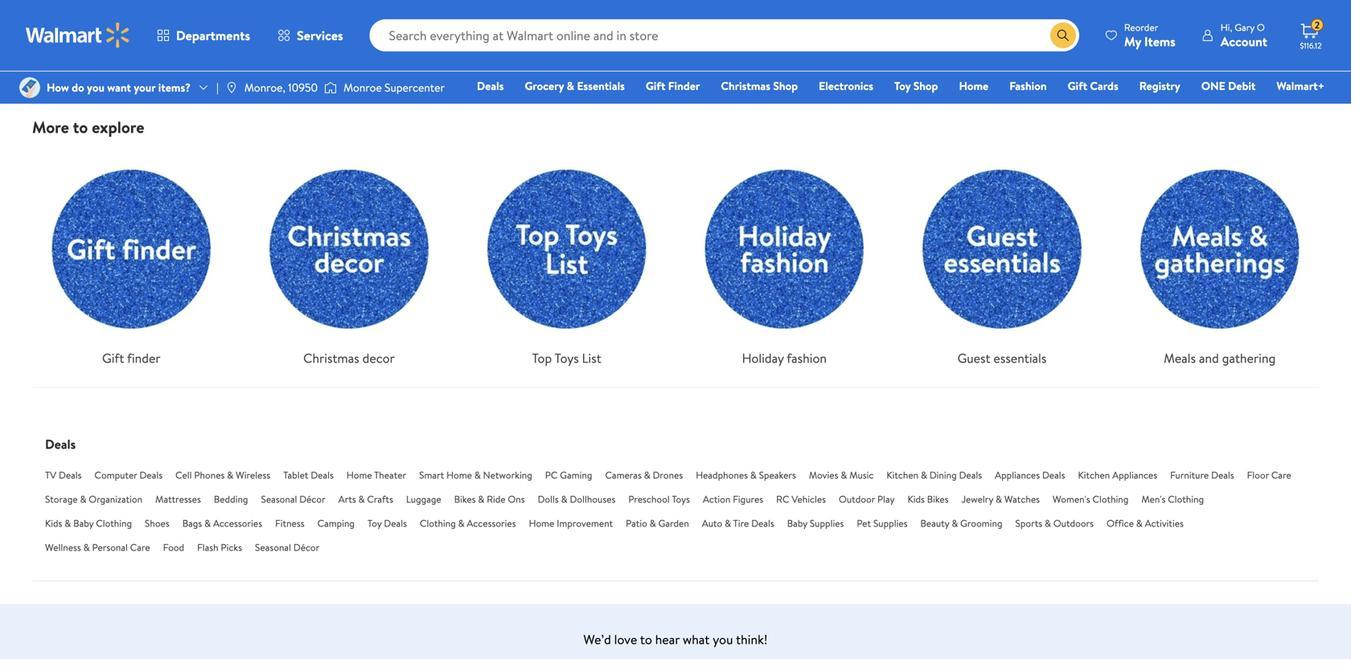 Task type: describe. For each thing, give the bounding box(es) containing it.
top toys list link
[[468, 150, 666, 368]]

figures
[[733, 493, 764, 506]]

grocery & essentials link
[[518, 77, 632, 95]]

toy for toy shop
[[895, 78, 911, 94]]

camping link
[[317, 517, 355, 530]]

& for storage & organization
[[80, 493, 86, 506]]

bags & accessories
[[182, 517, 262, 530]]

1 vertical spatial seasonal décor link
[[255, 541, 320, 555]]

camping
[[317, 517, 355, 530]]

smart
[[419, 468, 444, 482]]

grocery
[[525, 78, 564, 94]]

explore
[[92, 116, 144, 138]]

more to explore
[[32, 116, 144, 138]]

gift for gift finder
[[646, 78, 666, 94]]

outdoor play
[[839, 493, 895, 506]]

services
[[297, 27, 343, 44]]

& for bikes & ride ons
[[478, 493, 485, 506]]

jewelry
[[962, 493, 994, 506]]

food
[[163, 541, 184, 555]]

1 vertical spatial to
[[640, 631, 652, 649]]

action figures link
[[703, 493, 764, 506]]

& for auto & tire deals
[[725, 517, 731, 530]]

action figures
[[703, 493, 764, 506]]

hi,
[[1221, 21, 1233, 34]]

improvement
[[557, 517, 613, 530]]

watches
[[1005, 493, 1040, 506]]

$116.12
[[1300, 40, 1322, 51]]

departments
[[176, 27, 250, 44]]

pet supplies link
[[857, 517, 908, 530]]

beauty & grooming
[[921, 517, 1003, 530]]

gathering
[[1222, 349, 1276, 367]]

10950
[[288, 80, 318, 95]]

holiday fashion link
[[685, 150, 884, 368]]

women's clothing
[[1053, 493, 1129, 506]]

1 appliances from the left
[[995, 468, 1040, 482]]

0 vertical spatial décor
[[299, 493, 326, 506]]

1 vertical spatial seasonal
[[255, 541, 291, 555]]

2 bikes from the left
[[927, 493, 949, 506]]

& right the phones
[[227, 468, 233, 482]]

supplies for pet supplies
[[874, 517, 908, 530]]

meals
[[1164, 349, 1196, 367]]

hi, gary o account
[[1221, 21, 1268, 50]]

deals link
[[470, 77, 511, 95]]

& for wellness & personal care
[[83, 541, 90, 555]]

kitchen for kitchen & dining deals
[[887, 468, 919, 482]]

items?
[[158, 80, 191, 95]]

walmart+ link
[[1270, 77, 1332, 95]]

appliances deals link
[[995, 468, 1066, 482]]

& for dolls & dollhouses
[[561, 493, 568, 506]]

clothing down organization
[[96, 517, 132, 530]]

gaming
[[560, 468, 592, 482]]

patio & garden
[[626, 517, 689, 530]]

kids for kids & baby clothing
[[45, 517, 62, 530]]

music
[[850, 468, 874, 482]]

outdoor play link
[[839, 493, 895, 506]]

outdoor
[[839, 493, 875, 506]]

2 baby from the left
[[787, 517, 808, 530]]

0 vertical spatial to
[[73, 116, 88, 138]]

movies & music
[[809, 468, 874, 482]]

play
[[878, 493, 895, 506]]

top toys list
[[532, 349, 602, 367]]

men's clothing
[[1142, 493, 1204, 506]]

accessories for bags & accessories
[[213, 517, 262, 530]]

wellness & personal care link
[[45, 541, 150, 555]]

storage & organization link
[[45, 493, 142, 506]]

3
[[685, 45, 691, 63]]

home theater
[[347, 468, 406, 482]]

1 vertical spatial care
[[130, 541, 150, 555]]

deals right tablet at left bottom
[[311, 468, 334, 482]]

 image for monroe supercenter
[[324, 80, 337, 96]]

crafts
[[367, 493, 393, 506]]

do
[[72, 80, 84, 95]]

1 baby from the left
[[73, 517, 94, 530]]

gift for gift finder
[[102, 349, 124, 367]]

cell
[[175, 468, 192, 482]]

more
[[32, 116, 69, 138]]

clothing & accessories link
[[420, 517, 516, 530]]

deals right furniture on the right bottom of page
[[1212, 468, 1235, 482]]

cameras
[[605, 468, 642, 482]]

shop for toy shop
[[914, 78, 938, 94]]

& for sports & outdoors
[[1045, 517, 1051, 530]]

1 bikes from the left
[[454, 493, 476, 506]]

we'd love to hear what you think!
[[584, 631, 768, 649]]

home improvement link
[[529, 517, 613, 530]]

supplies for baby supplies
[[810, 517, 844, 530]]

preschool toys link
[[629, 493, 690, 506]]

home right smart
[[447, 468, 472, 482]]

office & activities link
[[1107, 517, 1184, 530]]

tablet deals
[[283, 468, 334, 482]]

home improvement
[[529, 517, 613, 530]]

tv deals link
[[45, 468, 82, 482]]

grocery & essentials
[[525, 78, 625, 94]]

personal
[[92, 541, 128, 555]]

christmas for christmas decor
[[303, 349, 359, 367]]

walmart image
[[26, 23, 130, 48]]

christmas shop
[[721, 78, 798, 94]]

registry
[[1140, 78, 1181, 94]]

deals up tv deals
[[45, 435, 76, 453]]

bedding
[[214, 493, 248, 506]]

arts & crafts link
[[338, 493, 393, 506]]

toys for top
[[555, 349, 579, 367]]

furniture deals
[[1171, 468, 1235, 482]]

& for movies & music
[[841, 468, 847, 482]]

electronics
[[819, 78, 874, 94]]

kids & baby clothing
[[45, 517, 132, 530]]

storage & organization
[[45, 493, 142, 506]]

bedding link
[[214, 493, 248, 506]]

& for bags & accessories
[[204, 517, 211, 530]]

preschool
[[629, 493, 670, 506]]

holiday fashion
[[742, 349, 827, 367]]

fitness link
[[275, 517, 305, 530]]

o
[[1257, 21, 1265, 34]]

headphones & speakers link
[[696, 468, 796, 482]]

speakers
[[759, 468, 796, 482]]

gift cards
[[1068, 78, 1119, 94]]

1 horizontal spatial you
[[713, 631, 733, 649]]

tire
[[733, 517, 749, 530]]

deals down 'crafts'
[[384, 517, 407, 530]]

list containing gift finder
[[23, 137, 1329, 368]]

rc vehicles link
[[776, 493, 826, 506]]

christmas for christmas shop
[[721, 78, 771, 94]]

essentials
[[577, 78, 625, 94]]

clothing down furniture on the right bottom of page
[[1168, 493, 1204, 506]]

kids bikes link
[[908, 493, 949, 506]]

storage
[[45, 493, 78, 506]]

deals right tire
[[752, 517, 775, 530]]

 image for monroe, 10950
[[225, 81, 238, 94]]

toy deals link
[[368, 517, 407, 530]]

clothing down kitchen appliances
[[1093, 493, 1129, 506]]

want
[[107, 80, 131, 95]]

deals up the women's
[[1043, 468, 1066, 482]]

wireless
[[236, 468, 270, 482]]

flash picks link
[[197, 541, 242, 555]]

cameras & drones
[[605, 468, 683, 482]]

deals right tv
[[59, 468, 82, 482]]



Task type: vqa. For each thing, say whether or not it's contained in the screenshot.
the bottommost now
no



Task type: locate. For each thing, give the bounding box(es) containing it.
& left the music
[[841, 468, 847, 482]]

outdoors
[[1054, 517, 1094, 530]]

clothing & accessories
[[420, 517, 516, 530]]

& for clothing & accessories
[[458, 517, 465, 530]]

kids bikes
[[908, 493, 949, 506]]

activities
[[1145, 517, 1184, 530]]

kitchen up play
[[887, 468, 919, 482]]

movies & music link
[[809, 468, 874, 482]]

supplies down play
[[874, 517, 908, 530]]

shop inside toy shop link
[[914, 78, 938, 94]]

0 vertical spatial care
[[1272, 468, 1292, 482]]

supplies
[[810, 517, 844, 530], [874, 517, 908, 530]]

services button
[[264, 16, 357, 55]]

& left speakers
[[750, 468, 757, 482]]

shop inside the christmas shop link
[[773, 78, 798, 94]]

electronics link
[[812, 77, 881, 95]]

0 vertical spatial toy
[[895, 78, 911, 94]]

patio
[[626, 517, 647, 530]]

clothing down luggage
[[420, 517, 456, 530]]

2
[[1315, 18, 1320, 32], [633, 45, 640, 63]]

0 horizontal spatial 2
[[633, 45, 640, 63]]

décor down "fitness" 'link'
[[294, 541, 320, 555]]

gift finder link
[[639, 77, 707, 95]]

supplies down vehicles
[[810, 517, 844, 530]]

1 vertical spatial kids
[[45, 517, 62, 530]]

0 horizontal spatial gift
[[102, 349, 124, 367]]

& for kitchen & dining deals
[[921, 468, 928, 482]]

1 horizontal spatial shop
[[914, 78, 938, 94]]

bags
[[182, 517, 202, 530]]

furniture
[[1171, 468, 1209, 482]]

2 link
[[617, 37, 656, 75]]

2 up gift finder link
[[633, 45, 640, 63]]

& for headphones & speakers
[[750, 468, 757, 482]]

men's clothing link
[[1142, 493, 1204, 506]]

toys up garden
[[672, 493, 690, 506]]

kitchen appliances link
[[1078, 468, 1158, 482]]

1 horizontal spatial  image
[[324, 80, 337, 96]]

gift left finder
[[102, 349, 124, 367]]

1 horizontal spatial toys
[[672, 493, 690, 506]]

seasonal
[[261, 493, 297, 506], [255, 541, 291, 555]]

& for arts & crafts
[[359, 493, 365, 506]]

0 vertical spatial kids
[[908, 493, 925, 506]]

tablet deals link
[[283, 468, 334, 482]]

mattresses link
[[155, 493, 201, 506]]

home for home
[[959, 78, 989, 94]]

2 horizontal spatial gift
[[1068, 78, 1088, 94]]

garden
[[659, 517, 689, 530]]

patio & garden link
[[626, 517, 689, 530]]

home up arts & crafts link
[[347, 468, 372, 482]]

0 horizontal spatial to
[[73, 116, 88, 138]]

1 vertical spatial décor
[[294, 541, 320, 555]]

1 supplies from the left
[[810, 517, 844, 530]]

gift inside "link"
[[1068, 78, 1088, 94]]

 image right |
[[225, 81, 238, 94]]

1 horizontal spatial kitchen
[[1078, 468, 1110, 482]]

accessories up picks
[[213, 517, 262, 530]]

you right what
[[713, 631, 733, 649]]

& right grocery on the top left of page
[[567, 78, 574, 94]]

cards
[[1090, 78, 1119, 94]]

kitchen for kitchen appliances
[[1078, 468, 1110, 482]]

you right do
[[87, 80, 105, 95]]

1 horizontal spatial appliances
[[1113, 468, 1158, 482]]

christmas inside list
[[303, 349, 359, 367]]

2 accessories from the left
[[467, 517, 516, 530]]

& right "dolls"
[[561, 493, 568, 506]]

appliances up watches
[[995, 468, 1040, 482]]

dolls
[[538, 493, 559, 506]]

0 vertical spatial christmas
[[721, 78, 771, 94]]

& for cameras & drones
[[644, 468, 651, 482]]

1 horizontal spatial christmas
[[721, 78, 771, 94]]

0 horizontal spatial kids
[[45, 517, 62, 530]]

& for jewelry & watches
[[996, 493, 1002, 506]]

1 horizontal spatial kids
[[908, 493, 925, 506]]

pet
[[857, 517, 871, 530]]

1 kitchen from the left
[[887, 468, 919, 482]]

one debit link
[[1194, 77, 1263, 95]]

pc gaming
[[545, 468, 592, 482]]

0 horizontal spatial  image
[[225, 81, 238, 94]]

& left personal
[[83, 541, 90, 555]]

baby down rc vehicles
[[787, 517, 808, 530]]

0 horizontal spatial supplies
[[810, 517, 844, 530]]

home down "dolls"
[[529, 517, 555, 530]]

toy for toy deals
[[368, 517, 382, 530]]

reorder my items
[[1125, 21, 1176, 50]]

1 vertical spatial toy
[[368, 517, 382, 530]]

& left ride
[[478, 493, 485, 506]]

women's clothing link
[[1053, 493, 1129, 506]]

& right patio at the left bottom of page
[[650, 517, 656, 530]]

holiday
[[742, 349, 784, 367]]

to right more
[[73, 116, 88, 138]]

& down bikes & ride ons link
[[458, 517, 465, 530]]

toys inside top toys list link
[[555, 349, 579, 367]]

cameras & drones link
[[605, 468, 683, 482]]

1 horizontal spatial gift
[[646, 78, 666, 94]]

2 up the $116.12
[[1315, 18, 1320, 32]]

list
[[23, 137, 1329, 368]]

walmart+
[[1277, 78, 1325, 94]]

men's
[[1142, 493, 1166, 506]]

& right jewelry
[[996, 493, 1002, 506]]

0 horizontal spatial shop
[[773, 78, 798, 94]]

bikes up clothing & accessories
[[454, 493, 476, 506]]

& right bags
[[204, 517, 211, 530]]

0 vertical spatial seasonal
[[261, 493, 297, 506]]

0 horizontal spatial appliances
[[995, 468, 1040, 482]]

0 vertical spatial you
[[87, 80, 105, 95]]

monroe,
[[244, 80, 286, 95]]

& for patio & garden
[[650, 517, 656, 530]]

1 horizontal spatial baby
[[787, 517, 808, 530]]

pc
[[545, 468, 558, 482]]

cell phones & wireless link
[[175, 468, 270, 482]]

supercenter
[[385, 80, 445, 95]]

toy down 'crafts'
[[368, 517, 382, 530]]

gift left finder on the top of page
[[646, 78, 666, 94]]

flash picks
[[197, 541, 242, 555]]

1 horizontal spatial to
[[640, 631, 652, 649]]

seasonal décor down "fitness" 'link'
[[255, 541, 320, 555]]

0 vertical spatial toys
[[555, 349, 579, 367]]

baby down storage & organization link
[[73, 517, 94, 530]]

seasonal up the fitness
[[261, 493, 297, 506]]

deals left cell in the bottom of the page
[[140, 468, 163, 482]]

shop for christmas shop
[[773, 78, 798, 94]]

toys right top
[[555, 349, 579, 367]]

2 kitchen from the left
[[1078, 468, 1110, 482]]

home for home improvement
[[529, 517, 555, 530]]

shop down next page icon
[[773, 78, 798, 94]]

search icon image
[[1057, 29, 1070, 42]]

& right storage
[[80, 493, 86, 506]]

deals left grocery on the top left of page
[[477, 78, 504, 94]]

seasonal down the fitness
[[255, 541, 291, 555]]

christmas left decor
[[303, 349, 359, 367]]

 image
[[19, 77, 40, 98]]

kitchen & dining deals link
[[887, 468, 982, 482]]

1 horizontal spatial supplies
[[874, 517, 908, 530]]

1 vertical spatial seasonal décor
[[255, 541, 320, 555]]

furniture deals link
[[1171, 468, 1235, 482]]

bikes
[[454, 493, 476, 506], [927, 493, 949, 506]]

vehicles
[[792, 493, 826, 506]]

toy deals
[[368, 517, 407, 530]]

& right 'arts'
[[359, 493, 365, 506]]

0 horizontal spatial care
[[130, 541, 150, 555]]

1 horizontal spatial care
[[1272, 468, 1292, 482]]

kids down storage
[[45, 517, 62, 530]]

headphones & speakers
[[696, 468, 796, 482]]

2 shop from the left
[[914, 78, 938, 94]]

& for kids & baby clothing
[[65, 517, 71, 530]]

0 horizontal spatial baby
[[73, 517, 94, 530]]

& left tire
[[725, 517, 731, 530]]

women's
[[1053, 493, 1091, 506]]

0 horizontal spatial accessories
[[213, 517, 262, 530]]

dollhouses
[[570, 493, 616, 506]]

2 inside "link"
[[633, 45, 640, 63]]

kitchen up women's clothing
[[1078, 468, 1110, 482]]

décor down tablet deals
[[299, 493, 326, 506]]

1 shop from the left
[[773, 78, 798, 94]]

& up wellness
[[65, 517, 71, 530]]

toy right electronics link
[[895, 78, 911, 94]]

love
[[614, 631, 637, 649]]

1 vertical spatial you
[[713, 631, 733, 649]]

Search search field
[[370, 19, 1080, 51]]

smart home & networking link
[[419, 468, 532, 482]]

deals up jewelry
[[959, 468, 982, 482]]

1 horizontal spatial accessories
[[467, 517, 516, 530]]

preschool toys
[[629, 493, 690, 506]]

reorder
[[1125, 21, 1159, 34]]

deals
[[477, 78, 504, 94], [45, 435, 76, 453], [59, 468, 82, 482], [140, 468, 163, 482], [311, 468, 334, 482], [959, 468, 982, 482], [1043, 468, 1066, 482], [1212, 468, 1235, 482], [384, 517, 407, 530], [752, 517, 775, 530]]

2 supplies from the left
[[874, 517, 908, 530]]

1 vertical spatial 2
[[633, 45, 640, 63]]

home for home theater
[[347, 468, 372, 482]]

Walmart Site-Wide search field
[[370, 19, 1080, 51]]

seasonal décor link down tablet at left bottom
[[261, 493, 326, 506]]

 image
[[324, 80, 337, 96], [225, 81, 238, 94]]

0 horizontal spatial kitchen
[[887, 468, 919, 482]]

& right beauty
[[952, 517, 958, 530]]

mattresses
[[155, 493, 201, 506]]

gift for gift cards
[[1068, 78, 1088, 94]]

phones
[[194, 468, 225, 482]]

accessories for clothing & accessories
[[467, 517, 516, 530]]

tablet
[[283, 468, 308, 482]]

accessories
[[213, 517, 262, 530], [467, 517, 516, 530]]

to right love
[[640, 631, 652, 649]]

gift left cards
[[1068, 78, 1088, 94]]

0 vertical spatial seasonal décor
[[261, 493, 326, 506]]

accessories down bikes & ride ons link
[[467, 517, 516, 530]]

one
[[1202, 78, 1226, 94]]

next page image
[[795, 44, 815, 70]]

& right sports
[[1045, 517, 1051, 530]]

appliances up men's
[[1113, 468, 1158, 482]]

1 horizontal spatial 2
[[1315, 18, 1320, 32]]

office
[[1107, 517, 1134, 530]]

gift inside list
[[102, 349, 124, 367]]

hear
[[655, 631, 680, 649]]

items
[[1145, 33, 1176, 50]]

floor
[[1247, 468, 1269, 482]]

& left drones
[[644, 468, 651, 482]]

& up bikes & ride ons link
[[475, 468, 481, 482]]

0 horizontal spatial bikes
[[454, 493, 476, 506]]

&
[[567, 78, 574, 94], [227, 468, 233, 482], [475, 468, 481, 482], [644, 468, 651, 482], [750, 468, 757, 482], [841, 468, 847, 482], [921, 468, 928, 482], [80, 493, 86, 506], [359, 493, 365, 506], [478, 493, 485, 506], [561, 493, 568, 506], [996, 493, 1002, 506], [65, 517, 71, 530], [204, 517, 211, 530], [458, 517, 465, 530], [650, 517, 656, 530], [725, 517, 731, 530], [952, 517, 958, 530], [1045, 517, 1051, 530], [1137, 517, 1143, 530], [83, 541, 90, 555]]

& for office & activities
[[1137, 517, 1143, 530]]

0 horizontal spatial toys
[[555, 349, 579, 367]]

christmas down 17
[[721, 78, 771, 94]]

arts
[[338, 493, 356, 506]]

1 horizontal spatial toy
[[895, 78, 911, 94]]

& left dining
[[921, 468, 928, 482]]

and
[[1199, 349, 1219, 367]]

care right floor
[[1272, 468, 1292, 482]]

0 horizontal spatial you
[[87, 80, 105, 95]]

1 horizontal spatial bikes
[[927, 493, 949, 506]]

dining
[[930, 468, 957, 482]]

0 horizontal spatial toy
[[368, 517, 382, 530]]

sports & outdoors link
[[1016, 517, 1094, 530]]

baby supplies link
[[787, 517, 844, 530]]

appliances deals
[[995, 468, 1066, 482]]

bikes & ride ons link
[[454, 493, 525, 506]]

0 horizontal spatial christmas
[[303, 349, 359, 367]]

& for grocery & essentials
[[567, 78, 574, 94]]

movies
[[809, 468, 839, 482]]

1 vertical spatial christmas
[[303, 349, 359, 367]]

networking
[[483, 468, 532, 482]]

home left fashion link
[[959, 78, 989, 94]]

 image right 10950
[[324, 80, 337, 96]]

care down shoes 'link'
[[130, 541, 150, 555]]

kitchen & dining deals
[[887, 468, 982, 482]]

& for beauty & grooming
[[952, 517, 958, 530]]

seasonal décor down tablet at left bottom
[[261, 493, 326, 506]]

bikes up beauty
[[927, 493, 949, 506]]

0 vertical spatial 2
[[1315, 18, 1320, 32]]

1 link
[[566, 37, 604, 75]]

toys for preschool
[[672, 493, 690, 506]]

kids for kids bikes
[[908, 493, 925, 506]]

kids right play
[[908, 493, 925, 506]]

guest essentials link
[[903, 150, 1102, 368]]

seasonal décor link down "fitness" 'link'
[[255, 541, 320, 555]]

& right office
[[1137, 517, 1143, 530]]

pc gaming link
[[545, 468, 592, 482]]

2 appliances from the left
[[1113, 468, 1158, 482]]

finder
[[127, 349, 161, 367]]

shop left home link
[[914, 78, 938, 94]]

0 vertical spatial seasonal décor link
[[261, 493, 326, 506]]

1 vertical spatial toys
[[672, 493, 690, 506]]

1 accessories from the left
[[213, 517, 262, 530]]

fashion link
[[1003, 77, 1054, 95]]

monroe
[[344, 80, 382, 95]]



